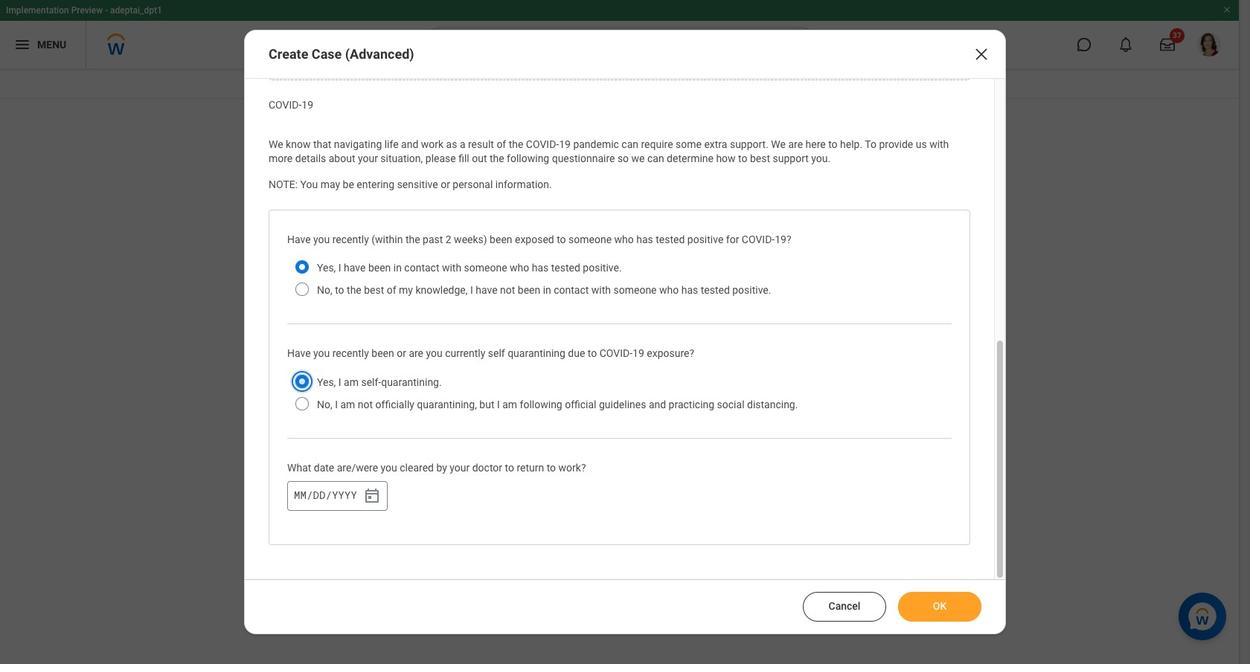 Task type: vqa. For each thing, say whether or not it's contained in the screenshot.
knowledge,
yes



Task type: locate. For each thing, give the bounding box(es) containing it.
contact up my
[[404, 262, 440, 274]]

implementation preview -   adeptai_dpt1
[[6, 5, 162, 16]]

0 vertical spatial or
[[441, 179, 450, 190]]

best inside option group
[[364, 285, 384, 297]]

can down require
[[648, 153, 664, 165]]

extra
[[704, 139, 728, 151]]

fill
[[459, 153, 469, 165]]

tested up no, to the best of my knowledge, i have not been in contact with someone who has tested positive.
[[551, 262, 581, 274]]

have for have you recently been or are you currently self quarantining due to covid-19 exposure?
[[287, 348, 311, 360]]

someone right exposed
[[569, 233, 612, 245]]

with
[[930, 139, 949, 151], [442, 262, 462, 274], [592, 285, 611, 297]]

2 option group from the top
[[287, 367, 806, 421]]

positive. up no, to the best of my knowledge, i have not been in contact with someone who has tested positive.
[[583, 262, 622, 274]]

1 horizontal spatial can
[[648, 153, 664, 165]]

situation,
[[381, 153, 423, 165]]

or up 'quarantining.'
[[397, 348, 406, 360]]

0 vertical spatial following
[[507, 153, 550, 165]]

1 we from the left
[[269, 139, 283, 151]]

0 horizontal spatial of
[[387, 285, 396, 297]]

0 horizontal spatial or
[[397, 348, 406, 360]]

self-
[[361, 377, 381, 389]]

1 vertical spatial or
[[397, 348, 406, 360]]

0 horizontal spatial has
[[532, 262, 549, 274]]

details
[[295, 153, 326, 165]]

in up my
[[394, 262, 402, 274]]

1 yes, from the top
[[317, 262, 336, 274]]

group containing mm
[[287, 481, 388, 511]]

1 horizontal spatial or
[[441, 179, 450, 190]]

(advanced)
[[345, 46, 414, 62]]

2 vertical spatial with
[[592, 285, 611, 297]]

/
[[307, 489, 313, 503], [326, 489, 332, 503]]

support
[[773, 153, 809, 165]]

19 up know in the top left of the page
[[302, 99, 313, 111]]

x image
[[973, 45, 991, 63]]

/ right mm at the left of page
[[307, 489, 313, 503]]

0 horizontal spatial /
[[307, 489, 313, 503]]

1 vertical spatial are
[[409, 348, 424, 360]]

in down have you recently (within the past 2 weeks) been exposed to someone who has tested positive for covid-19? on the top of page
[[543, 285, 551, 297]]

option group containing yes, i am self-quarantining.
[[287, 367, 806, 421]]

of
[[497, 139, 506, 151], [387, 285, 396, 297]]

following
[[507, 153, 550, 165], [520, 399, 563, 411]]

1 horizontal spatial contact
[[554, 285, 589, 297]]

0 vertical spatial not
[[500, 285, 515, 297]]

1 vertical spatial can
[[648, 153, 664, 165]]

recently for (within
[[333, 233, 369, 245]]

can up so
[[622, 139, 639, 151]]

someone up exposure? at the right bottom
[[614, 285, 657, 297]]

2 vertical spatial tested
[[701, 285, 730, 297]]

best left my
[[364, 285, 384, 297]]

with inside we know that navigating life and work as a result of the covid-19 pandemic can require some extra support. we are here to help. to provide us with more details about your situation, please fill out the following questionnaire so we can determine how to best support you.
[[930, 139, 949, 151]]

19 for we know that navigating life and work as a result of the covid-19 pandemic can require some extra support. we are here to help. to provide us with more details about your situation, please fill out the following questionnaire so we can determine how to best support you.
[[559, 139, 571, 151]]

attachments region
[[269, 0, 971, 80]]

1 / from the left
[[307, 489, 313, 503]]

tested left positive
[[656, 233, 685, 245]]

19 left exposure? at the right bottom
[[633, 348, 644, 360]]

0 horizontal spatial best
[[364, 285, 384, 297]]

positive. down for
[[733, 285, 772, 297]]

we up support
[[771, 139, 786, 151]]

recently up self-
[[333, 348, 369, 360]]

option group down exposed
[[287, 253, 780, 306]]

you
[[300, 179, 318, 190]]

your down "navigating"
[[358, 153, 378, 165]]

quarantining.
[[381, 377, 442, 389]]

have
[[344, 262, 366, 274], [476, 285, 498, 297]]

due
[[568, 348, 585, 360]]

0 vertical spatial best
[[750, 153, 770, 165]]

preview
[[71, 5, 103, 16]]

following up information.
[[507, 153, 550, 165]]

1 horizontal spatial best
[[750, 153, 770, 165]]

2 horizontal spatial tested
[[701, 285, 730, 297]]

are up support
[[789, 139, 803, 151]]

notifications large image
[[1119, 37, 1134, 52]]

1 vertical spatial someone
[[464, 262, 507, 274]]

1 vertical spatial 19
[[559, 139, 571, 151]]

someone down weeks)
[[464, 262, 507, 274]]

return
[[517, 462, 544, 474]]

1 horizontal spatial are
[[789, 139, 803, 151]]

am left self-
[[344, 377, 359, 389]]

have
[[287, 233, 311, 245], [287, 348, 311, 360]]

knowledge,
[[416, 285, 468, 297]]

0 vertical spatial are
[[789, 139, 803, 151]]

1 horizontal spatial and
[[649, 399, 666, 411]]

19 up the questionnaire
[[559, 139, 571, 151]]

0 horizontal spatial positive.
[[583, 262, 622, 274]]

covid- right for
[[742, 233, 775, 245]]

1 horizontal spatial not
[[500, 285, 515, 297]]

no,
[[317, 285, 333, 297], [317, 399, 333, 411]]

recently for been
[[333, 348, 369, 360]]

2 yes, from the top
[[317, 377, 336, 389]]

and inside option group
[[649, 399, 666, 411]]

0 vertical spatial your
[[358, 153, 378, 165]]

0 horizontal spatial who
[[510, 262, 529, 274]]

1 horizontal spatial of
[[497, 139, 506, 151]]

1 vertical spatial have
[[287, 348, 311, 360]]

i for yes, i have been in contact with someone who has tested positive.
[[339, 262, 341, 274]]

positive
[[688, 233, 724, 245]]

0 vertical spatial and
[[401, 139, 419, 151]]

the
[[509, 139, 524, 151], [490, 153, 504, 165], [406, 233, 420, 245], [347, 285, 362, 297]]

2 we from the left
[[771, 139, 786, 151]]

your right by
[[450, 462, 470, 474]]

1 horizontal spatial tested
[[656, 233, 685, 245]]

2 vertical spatial 19
[[633, 348, 644, 360]]

profile logan mcneil element
[[1189, 28, 1230, 61]]

case
[[312, 46, 342, 62]]

0 vertical spatial yes,
[[317, 262, 336, 274]]

adeptai_dpt1
[[110, 5, 162, 16]]

mm / dd / yyyy
[[294, 489, 357, 503]]

2 horizontal spatial has
[[682, 285, 698, 297]]

weeks)
[[454, 233, 487, 245]]

and up the situation,
[[401, 139, 419, 151]]

covid-
[[269, 99, 302, 111], [526, 139, 559, 151], [742, 233, 775, 245], [600, 348, 633, 360]]

0 vertical spatial in
[[394, 262, 402, 274]]

1 vertical spatial not
[[358, 399, 373, 411]]

of right result
[[497, 139, 506, 151]]

0 horizontal spatial can
[[622, 139, 639, 151]]

you
[[313, 233, 330, 245], [313, 348, 330, 360], [426, 348, 443, 360], [381, 462, 397, 474]]

a
[[460, 139, 466, 151]]

0 vertical spatial who
[[615, 233, 634, 245]]

1 horizontal spatial positive.
[[733, 285, 772, 297]]

1 vertical spatial your
[[450, 462, 470, 474]]

0 horizontal spatial 19
[[302, 99, 313, 111]]

ok button
[[898, 593, 982, 622]]

the left my
[[347, 285, 362, 297]]

1 have from the top
[[287, 233, 311, 245]]

1 horizontal spatial /
[[326, 489, 332, 503]]

has down positive
[[682, 285, 698, 297]]

yes,
[[317, 262, 336, 274], [317, 377, 336, 389]]

1 vertical spatial yes,
[[317, 377, 336, 389]]

currently
[[445, 348, 486, 360]]

or
[[441, 179, 450, 190], [397, 348, 406, 360]]

can
[[622, 139, 639, 151], [648, 153, 664, 165]]

1 vertical spatial tested
[[551, 262, 581, 274]]

are up 'quarantining.'
[[409, 348, 424, 360]]

we up more
[[269, 139, 283, 151]]

calendar image
[[363, 487, 381, 505]]

distancing.
[[747, 399, 798, 411]]

0 horizontal spatial in
[[394, 262, 402, 274]]

1 vertical spatial no,
[[317, 399, 333, 411]]

0 vertical spatial with
[[930, 139, 949, 151]]

pandemic
[[573, 139, 619, 151]]

of left my
[[387, 285, 396, 297]]

0 horizontal spatial not
[[358, 399, 373, 411]]

the left past
[[406, 233, 420, 245]]

0 vertical spatial of
[[497, 139, 506, 151]]

be
[[343, 179, 354, 190]]

positive.
[[583, 262, 622, 274], [733, 285, 772, 297]]

or down please
[[441, 179, 450, 190]]

work?
[[559, 462, 586, 474]]

1 recently from the top
[[333, 233, 369, 245]]

i
[[339, 262, 341, 274], [470, 285, 473, 297], [339, 377, 341, 389], [335, 399, 338, 411], [497, 399, 500, 411]]

require
[[641, 139, 673, 151]]

1 horizontal spatial with
[[592, 285, 611, 297]]

1 vertical spatial of
[[387, 285, 396, 297]]

cancel button
[[803, 593, 887, 622]]

2 horizontal spatial who
[[659, 285, 679, 297]]

1 vertical spatial best
[[364, 285, 384, 297]]

has up no, to the best of my knowledge, i have not been in contact with someone who has tested positive.
[[532, 262, 549, 274]]

not down yes, i have been in contact with someone who has tested positive.
[[500, 285, 515, 297]]

1 vertical spatial have
[[476, 285, 498, 297]]

2 horizontal spatial with
[[930, 139, 949, 151]]

2 vertical spatial someone
[[614, 285, 657, 297]]

has left positive
[[637, 233, 653, 245]]

0 horizontal spatial with
[[442, 262, 462, 274]]

0 vertical spatial positive.
[[583, 262, 622, 274]]

cancel
[[829, 601, 861, 613]]

we
[[269, 139, 283, 151], [771, 139, 786, 151]]

0 vertical spatial can
[[622, 139, 639, 151]]

to left my
[[335, 285, 344, 297]]

to right return
[[547, 462, 556, 474]]

not down self-
[[358, 399, 373, 411]]

0 vertical spatial option group
[[287, 253, 780, 306]]

0 horizontal spatial your
[[358, 153, 378, 165]]

are
[[789, 139, 803, 151], [409, 348, 424, 360]]

19
[[302, 99, 313, 111], [559, 139, 571, 151], [633, 348, 644, 360]]

your
[[358, 153, 378, 165], [450, 462, 470, 474]]

and
[[401, 139, 419, 151], [649, 399, 666, 411]]

we
[[632, 153, 645, 165]]

0 vertical spatial no,
[[317, 285, 333, 297]]

1 horizontal spatial someone
[[569, 233, 612, 245]]

option group down quarantining
[[287, 367, 806, 421]]

2 no, from the top
[[317, 399, 333, 411]]

1 horizontal spatial in
[[543, 285, 551, 297]]

2 have from the top
[[287, 348, 311, 360]]

0 vertical spatial have
[[344, 262, 366, 274]]

1 vertical spatial option group
[[287, 367, 806, 421]]

tested down positive
[[701, 285, 730, 297]]

doctor
[[472, 462, 503, 474]]

1 vertical spatial recently
[[333, 348, 369, 360]]

been right weeks)
[[490, 233, 513, 245]]

following left the official
[[520, 399, 563, 411]]

0 vertical spatial have
[[287, 233, 311, 245]]

0 horizontal spatial tested
[[551, 262, 581, 274]]

0 horizontal spatial and
[[401, 139, 419, 151]]

19 inside we know that navigating life and work as a result of the covid-19 pandemic can require some extra support. we are here to help. to provide us with more details about your situation, please fill out the following questionnaire so we can determine how to best support you.
[[559, 139, 571, 151]]

been up yes, i am self-quarantining.
[[372, 348, 394, 360]]

2 horizontal spatial someone
[[614, 285, 657, 297]]

1 horizontal spatial who
[[615, 233, 634, 245]]

option group for exposed
[[287, 253, 780, 306]]

contact down have you recently (within the past 2 weeks) been exposed to someone who has tested positive for covid-19? on the top of page
[[554, 285, 589, 297]]

of inside we know that navigating life and work as a result of the covid-19 pandemic can require some extra support. we are here to help. to provide us with more details about your situation, please fill out the following questionnaire so we can determine how to best support you.
[[497, 139, 506, 151]]

1 option group from the top
[[287, 253, 780, 306]]

0 horizontal spatial we
[[269, 139, 283, 151]]

option group
[[287, 253, 780, 306], [287, 367, 806, 421]]

1 no, from the top
[[317, 285, 333, 297]]

recently left (within
[[333, 233, 369, 245]]

have you recently been or are you currently self quarantining due to covid-19 exposure?
[[287, 348, 695, 360]]

1 vertical spatial who
[[510, 262, 529, 274]]

1 horizontal spatial your
[[450, 462, 470, 474]]

1 horizontal spatial we
[[771, 139, 786, 151]]

am
[[344, 377, 359, 389], [341, 399, 355, 411], [503, 399, 517, 411]]

best down support.
[[750, 153, 770, 165]]

note:
[[269, 179, 298, 190]]

information.
[[496, 179, 552, 190]]

who
[[615, 233, 634, 245], [510, 262, 529, 274], [659, 285, 679, 297]]

covid- up the questionnaire
[[526, 139, 559, 151]]

exposed
[[515, 233, 554, 245]]

1 vertical spatial following
[[520, 399, 563, 411]]

am down yes, i am self-quarantining.
[[341, 399, 355, 411]]

0 horizontal spatial contact
[[404, 262, 440, 274]]

guidelines
[[599, 399, 646, 411]]

/ right dd
[[326, 489, 332, 503]]

group
[[287, 481, 388, 511]]

1 vertical spatial and
[[649, 399, 666, 411]]

0 vertical spatial recently
[[333, 233, 369, 245]]

has
[[637, 233, 653, 245], [532, 262, 549, 274], [682, 285, 698, 297]]

option group containing yes, i have been in contact with someone who has tested positive.
[[287, 253, 780, 306]]

implementation preview -   adeptai_dpt1 banner
[[0, 0, 1239, 68]]

entering
[[357, 179, 395, 190]]

more
[[269, 153, 293, 165]]

1 horizontal spatial 19
[[559, 139, 571, 151]]

2 horizontal spatial 19
[[633, 348, 644, 360]]

to
[[865, 139, 877, 151]]

and left practicing
[[649, 399, 666, 411]]

1 vertical spatial contact
[[554, 285, 589, 297]]

1 horizontal spatial has
[[637, 233, 653, 245]]

0 horizontal spatial have
[[344, 262, 366, 274]]

main content
[[0, 68, 1239, 140]]

the right out
[[490, 153, 504, 165]]

2 recently from the top
[[333, 348, 369, 360]]

for
[[726, 233, 739, 245]]



Task type: describe. For each thing, give the bounding box(es) containing it.
you left cleared
[[381, 462, 397, 474]]

been down (within
[[368, 262, 391, 274]]

quarantining
[[508, 348, 566, 360]]

social
[[717, 399, 745, 411]]

no, i am not officially quarantining, but i am following official guidelines and practicing social distancing.
[[317, 399, 798, 411]]

work
[[421, 139, 444, 151]]

create case (advanced) dialog
[[244, 0, 1006, 635]]

1 vertical spatial has
[[532, 262, 549, 274]]

sensitive
[[397, 179, 438, 190]]

official
[[565, 399, 597, 411]]

have you recently (within the past 2 weeks) been exposed to someone who has tested positive for covid-19?
[[287, 233, 792, 245]]

help.
[[840, 139, 863, 151]]

0 horizontal spatial someone
[[464, 262, 507, 274]]

dd
[[313, 489, 326, 503]]

but
[[480, 399, 495, 411]]

date
[[314, 462, 334, 474]]

officially
[[376, 399, 415, 411]]

1 horizontal spatial have
[[476, 285, 498, 297]]

have for have you recently (within the past 2 weeks) been exposed to someone who has tested positive for covid-19?
[[287, 233, 311, 245]]

my
[[399, 285, 413, 297]]

been down exposed
[[518, 285, 541, 297]]

the inside option group
[[347, 285, 362, 297]]

life
[[385, 139, 399, 151]]

covid-19
[[269, 99, 313, 111]]

to down support.
[[738, 153, 748, 165]]

to right here
[[829, 139, 838, 151]]

may
[[321, 179, 340, 190]]

self
[[488, 348, 505, 360]]

-
[[105, 5, 108, 16]]

2 vertical spatial who
[[659, 285, 679, 297]]

yes, for yes, i am self-quarantining.
[[317, 377, 336, 389]]

as
[[446, 139, 457, 151]]

2 vertical spatial has
[[682, 285, 698, 297]]

past
[[423, 233, 443, 245]]

i for yes, i am self-quarantining.
[[339, 377, 341, 389]]

no, to the best of my knowledge, i have not been in contact with someone who has tested positive.
[[317, 285, 772, 297]]

1 vertical spatial in
[[543, 285, 551, 297]]

no, for no, to the best of my knowledge, i have not been in contact with someone who has tested positive.
[[317, 285, 333, 297]]

we know that navigating life and work as a result of the covid-19 pandemic can require some extra support. we are here to help. to provide us with more details about your situation, please fill out the following questionnaire so we can determine how to best support you.
[[269, 139, 952, 165]]

determine
[[667, 153, 714, 165]]

provide
[[879, 139, 914, 151]]

about
[[329, 153, 355, 165]]

0 vertical spatial contact
[[404, 262, 440, 274]]

practicing
[[669, 399, 715, 411]]

navigating
[[334, 139, 382, 151]]

group inside create case (advanced) dialog
[[287, 481, 388, 511]]

0 horizontal spatial are
[[409, 348, 424, 360]]

please
[[426, 153, 456, 165]]

(within
[[372, 233, 403, 245]]

exposure?
[[647, 348, 695, 360]]

close environment banner image
[[1223, 5, 1232, 14]]

to right due
[[588, 348, 597, 360]]

out
[[472, 153, 487, 165]]

us
[[916, 139, 927, 151]]

to left return
[[505, 462, 514, 474]]

0 vertical spatial 19
[[302, 99, 313, 111]]

your inside we know that navigating life and work as a result of the covid-19 pandemic can require some extra support. we are here to help. to provide us with more details about your situation, please fill out the following questionnaire so we can determine how to best support you.
[[358, 153, 378, 165]]

19?
[[775, 233, 792, 245]]

mm
[[294, 489, 307, 503]]

you.
[[812, 153, 831, 165]]

here
[[806, 139, 826, 151]]

2 / from the left
[[326, 489, 332, 503]]

know
[[286, 139, 311, 151]]

1 vertical spatial positive.
[[733, 285, 772, 297]]

what
[[287, 462, 311, 474]]

what date are/were you cleared by your doctor to return to work?
[[287, 462, 586, 474]]

by
[[437, 462, 447, 474]]

quarantining,
[[417, 399, 477, 411]]

0 vertical spatial tested
[[656, 233, 685, 245]]

yes, i have been in contact with someone who has tested positive.
[[317, 262, 622, 274]]

0 vertical spatial someone
[[569, 233, 612, 245]]

create case (advanced)
[[269, 46, 414, 62]]

inbox large image
[[1160, 37, 1175, 52]]

am right but
[[503, 399, 517, 411]]

support.
[[730, 139, 769, 151]]

so
[[618, 153, 629, 165]]

questionnaire
[[552, 153, 615, 165]]

best inside we know that navigating life and work as a result of the covid-19 pandemic can require some extra support. we are here to help. to provide us with more details about your situation, please fill out the following questionnaire so we can determine how to best support you.
[[750, 153, 770, 165]]

the right result
[[509, 139, 524, 151]]

to inside option group
[[335, 285, 344, 297]]

am for not
[[341, 399, 355, 411]]

19 for have you recently been or are you currently self quarantining due to covid-19 exposure?
[[633, 348, 644, 360]]

yyyy
[[332, 489, 357, 503]]

that
[[313, 139, 332, 151]]

ok
[[933, 601, 947, 613]]

cleared
[[400, 462, 434, 474]]

following inside option group
[[520, 399, 563, 411]]

and inside we know that navigating life and work as a result of the covid-19 pandemic can require some extra support. we are here to help. to provide us with more details about your situation, please fill out the following questionnaire so we can determine how to best support you.
[[401, 139, 419, 151]]

implementation
[[6, 5, 69, 16]]

some
[[676, 139, 702, 151]]

result
[[468, 139, 494, 151]]

1 vertical spatial with
[[442, 262, 462, 274]]

yes, i am self-quarantining.
[[317, 377, 442, 389]]

covid- up know in the top left of the page
[[269, 99, 302, 111]]

how
[[716, 153, 736, 165]]

am for self-
[[344, 377, 359, 389]]

are inside we know that navigating life and work as a result of the covid-19 pandemic can require some extra support. we are here to help. to provide us with more details about your situation, please fill out the following questionnaire so we can determine how to best support you.
[[789, 139, 803, 151]]

to right exposed
[[557, 233, 566, 245]]

yes, for yes, i have been in contact with someone who has tested positive.
[[317, 262, 336, 274]]

you up yes, i am self-quarantining.
[[313, 348, 330, 360]]

covid- inside we know that navigating life and work as a result of the covid-19 pandemic can require some extra support. we are here to help. to provide us with more details about your situation, please fill out the following questionnaire so we can determine how to best support you.
[[526, 139, 559, 151]]

of inside option group
[[387, 285, 396, 297]]

you left currently
[[426, 348, 443, 360]]

i for no, i am not officially quarantining, but i am following official guidelines and practicing social distancing.
[[335, 399, 338, 411]]

no, for no, i am not officially quarantining, but i am following official guidelines and practicing social distancing.
[[317, 399, 333, 411]]

2
[[446, 233, 452, 245]]

are/were
[[337, 462, 378, 474]]

option group for quarantining
[[287, 367, 806, 421]]

you down may
[[313, 233, 330, 245]]

create
[[269, 46, 308, 62]]

following inside we know that navigating life and work as a result of the covid-19 pandemic can require some extra support. we are here to help. to provide us with more details about your situation, please fill out the following questionnaire so we can determine how to best support you.
[[507, 153, 550, 165]]

0 vertical spatial has
[[637, 233, 653, 245]]

covid- right due
[[600, 348, 633, 360]]

personal
[[453, 179, 493, 190]]

note: you may be entering sensitive or personal information.
[[269, 179, 552, 190]]



